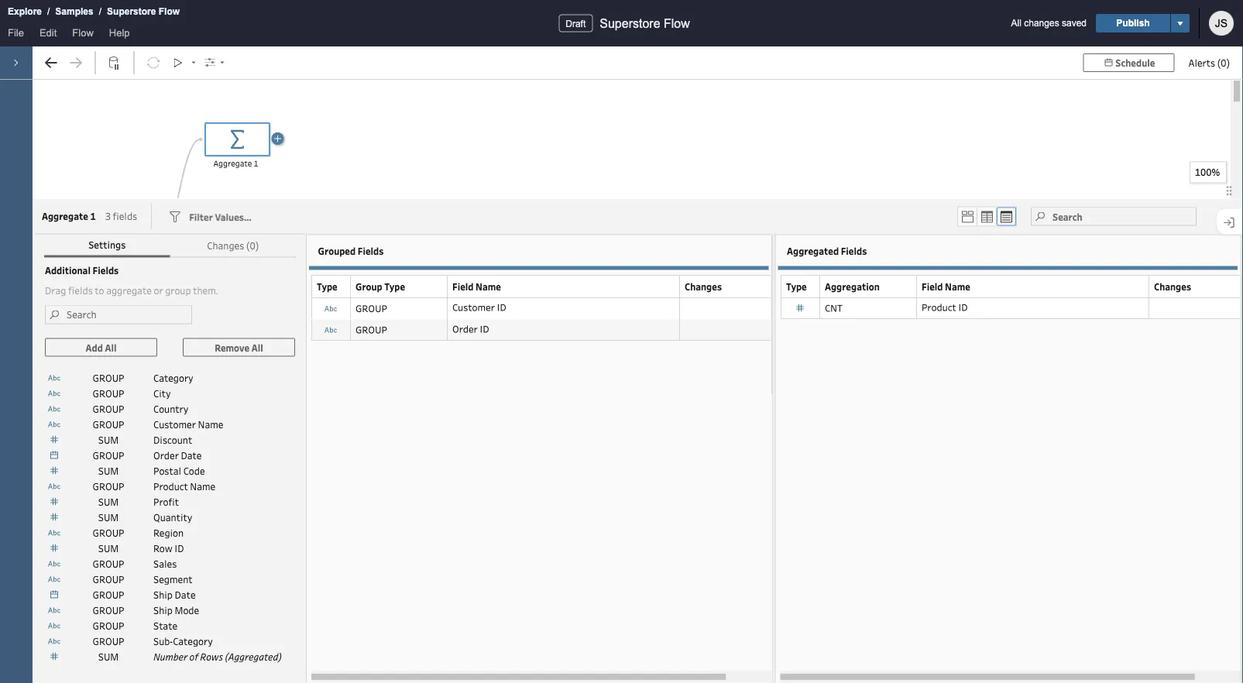 Task type: describe. For each thing, give the bounding box(es) containing it.
0 vertical spatial aggregate
[[213, 158, 252, 169]]

fields for drag
[[68, 284, 93, 297]]

name down code
[[190, 480, 216, 493]]

them.
[[193, 284, 219, 297]]

2 type from the left
[[385, 280, 405, 292]]

type for grouped fields
[[317, 280, 338, 292]]

name up product id
[[945, 280, 970, 292]]

discount
[[153, 433, 192, 446]]

field name for group type
[[452, 280, 501, 292]]

group type
[[356, 280, 405, 292]]

all changes saved
[[1012, 18, 1087, 28]]

additional
[[45, 264, 91, 276]]

state
[[153, 619, 178, 632]]

saved
[[1062, 18, 1087, 28]]

product for product id
[[922, 300, 956, 313]]

1 vertical spatial aggregate
[[42, 209, 88, 222]]

field for aggregation
[[922, 280, 943, 292]]

superstore flow
[[600, 16, 690, 30]]

1 horizontal spatial flow
[[159, 6, 180, 17]]

changes for aggregated fields
[[1154, 280, 1191, 292]]

ship for ship date
[[153, 588, 173, 601]]

0 horizontal spatial superstore
[[107, 6, 156, 17]]

0 vertical spatial category
[[153, 371, 193, 384]]

0 horizontal spatial changes
[[207, 239, 244, 252]]

row group containing customer id
[[311, 298, 815, 341]]

fields for grouped fields
[[358, 244, 384, 257]]

of
[[190, 650, 198, 663]]

group for order id
[[356, 323, 387, 336]]

type for aggregated fields
[[786, 280, 807, 292]]

date for ship date
[[175, 588, 196, 601]]

id for row id
[[175, 542, 184, 555]]

id for product id
[[958, 300, 968, 313]]

id for customer id
[[497, 300, 507, 313]]

edit
[[39, 27, 57, 38]]

drag fields to aggregate or group them.
[[45, 284, 219, 297]]

postal
[[153, 464, 181, 477]]

changes (0)
[[207, 239, 259, 252]]

group for ship mode
[[93, 604, 124, 617]]

group for ship date
[[93, 588, 124, 601]]

number
[[153, 650, 188, 663]]

group for region
[[93, 526, 124, 539]]

0 vertical spatial aggregate 1
[[213, 158, 258, 169]]

2 / from the left
[[99, 6, 102, 17]]

all
[[1012, 18, 1022, 28]]

group for sales
[[93, 557, 124, 570]]

sum for profit
[[98, 495, 119, 508]]

fields for 3
[[113, 210, 137, 223]]

name up customer id
[[476, 280, 501, 292]]

explore
[[8, 6, 42, 17]]

group
[[356, 280, 383, 292]]

order for order id
[[452, 322, 478, 335]]

quantity
[[153, 511, 192, 524]]

3
[[105, 210, 111, 223]]

cnt
[[825, 301, 843, 314]]

country
[[153, 402, 188, 415]]

order id
[[452, 322, 489, 335]]

3 fields
[[105, 210, 137, 223]]

fields for additional fields
[[93, 264, 119, 276]]

0 vertical spatial search text field
[[1031, 207, 1197, 226]]

aggregate
[[106, 284, 152, 297]]

group for order date
[[93, 449, 124, 462]]

schedule button
[[1083, 53, 1175, 72]]

(aggregated)
[[225, 650, 282, 663]]

product id
[[922, 300, 968, 313]]

group for segment
[[93, 573, 124, 586]]

customer for customer name
[[153, 418, 196, 431]]

js
[[1216, 17, 1228, 29]]

segment
[[153, 573, 193, 586]]

group for product name
[[93, 480, 124, 493]]

group
[[165, 284, 191, 297]]

field for group type
[[452, 280, 474, 292]]

name up the order date
[[198, 418, 223, 431]]

id for order id
[[480, 322, 489, 335]]

order date
[[153, 449, 202, 462]]

draft
[[566, 18, 586, 29]]

number of rows (aggregated)
[[153, 650, 282, 663]]

publish button
[[1096, 14, 1171, 33]]

grouped
[[318, 244, 356, 257]]

group for state
[[93, 619, 124, 632]]

settings
[[88, 238, 126, 251]]

region
[[153, 526, 184, 539]]

city
[[153, 387, 171, 400]]

(0) for alerts (0)
[[1218, 56, 1230, 69]]

1 / from the left
[[47, 6, 50, 17]]

profit
[[153, 495, 179, 508]]

explore link
[[7, 4, 43, 19]]

help button
[[101, 24, 138, 46]]



Task type: vqa. For each thing, say whether or not it's contained in the screenshot.
by text only_f5he34f icon within Recents link
no



Task type: locate. For each thing, give the bounding box(es) containing it.
1 horizontal spatial field name
[[922, 280, 970, 292]]

1
[[254, 158, 258, 169], [90, 209, 96, 222]]

5 sum from the top
[[98, 542, 119, 555]]

/ up 'edit'
[[47, 6, 50, 17]]

sum for quantity
[[98, 511, 119, 524]]

customer up order id
[[452, 300, 495, 313]]

aggregate 1
[[213, 158, 258, 169], [42, 209, 96, 222]]

superstore up help
[[107, 6, 156, 17]]

order
[[452, 322, 478, 335], [153, 449, 179, 462]]

sum for postal code
[[98, 464, 119, 477]]

0 horizontal spatial flow
[[72, 27, 94, 38]]

0 horizontal spatial fields
[[93, 264, 119, 276]]

field name
[[452, 280, 501, 292], [922, 280, 970, 292]]

changes
[[207, 239, 244, 252], [685, 280, 722, 292], [1154, 280, 1191, 292]]

1 field name from the left
[[452, 280, 501, 292]]

1 vertical spatial search text field
[[45, 305, 192, 324]]

3 sum from the top
[[98, 495, 119, 508]]

aggregated
[[787, 244, 839, 257]]

1 horizontal spatial changes
[[685, 280, 722, 292]]

fields for aggregated fields
[[841, 244, 867, 257]]

sum left quantity
[[98, 511, 119, 524]]

rows
[[200, 650, 223, 663]]

1 horizontal spatial aggregate 1
[[213, 158, 258, 169]]

0 horizontal spatial type
[[317, 280, 338, 292]]

0 vertical spatial customer
[[452, 300, 495, 313]]

0 vertical spatial ship
[[153, 588, 173, 601]]

aggregated fields
[[785, 244, 869, 257]]

field name for aggregation
[[922, 280, 970, 292]]

customer for customer id
[[452, 300, 495, 313]]

id
[[497, 300, 507, 313], [958, 300, 968, 313], [480, 322, 489, 335], [175, 542, 184, 555]]

publish
[[1117, 18, 1150, 28]]

changes
[[1025, 18, 1060, 28]]

2 field from the left
[[922, 280, 943, 292]]

postal code
[[153, 464, 205, 477]]

customer up discount on the left
[[153, 418, 196, 431]]

group for customer name
[[93, 418, 124, 431]]

3 type from the left
[[786, 280, 807, 292]]

file button
[[0, 24, 32, 46]]

1 horizontal spatial type
[[385, 280, 405, 292]]

row group
[[311, 298, 815, 341]]

order up postal in the bottom left of the page
[[153, 449, 179, 462]]

0 horizontal spatial /
[[47, 6, 50, 17]]

(0) for changes (0)
[[246, 239, 259, 252]]

sub-
[[153, 635, 173, 648]]

code
[[183, 464, 205, 477]]

0 horizontal spatial field
[[452, 280, 474, 292]]

1 vertical spatial category
[[173, 635, 213, 648]]

ship down segment
[[153, 588, 173, 601]]

Search text field
[[1031, 207, 1197, 226], [45, 305, 192, 324]]

None radio
[[978, 207, 997, 226], [997, 207, 1017, 226], [978, 207, 997, 226], [997, 207, 1017, 226]]

fields right 3
[[113, 210, 137, 223]]

row
[[153, 542, 173, 555]]

0 horizontal spatial product
[[153, 480, 188, 493]]

group
[[356, 302, 387, 314], [356, 323, 387, 336], [93, 371, 124, 384], [93, 387, 124, 400], [93, 402, 124, 415], [93, 418, 124, 431], [93, 449, 124, 462], [93, 480, 124, 493], [93, 526, 124, 539], [93, 557, 124, 570], [93, 573, 124, 586], [93, 588, 124, 601], [93, 604, 124, 617], [93, 619, 124, 632], [93, 635, 124, 648]]

0 horizontal spatial customer
[[153, 418, 196, 431]]

1 type from the left
[[317, 280, 338, 292]]

ship for ship mode
[[153, 604, 173, 617]]

None radio
[[958, 207, 978, 226]]

superstore flow link
[[106, 4, 181, 19]]

customer inside row group
[[452, 300, 495, 313]]

field up product id
[[922, 280, 943, 292]]

grouped fields
[[316, 244, 386, 257]]

sum for row id
[[98, 542, 119, 555]]

ship mode
[[153, 604, 199, 617]]

drag
[[45, 284, 66, 297]]

category up the 'of'
[[173, 635, 213, 648]]

(0)
[[1218, 56, 1230, 69], [246, 239, 259, 252]]

product for product name
[[153, 480, 188, 493]]

1 vertical spatial product
[[153, 480, 188, 493]]

1 horizontal spatial (0)
[[1218, 56, 1230, 69]]

1 vertical spatial ship
[[153, 604, 173, 617]]

ship date
[[153, 588, 196, 601]]

0 vertical spatial fields
[[113, 210, 137, 223]]

js button
[[1210, 11, 1234, 36]]

1 horizontal spatial /
[[99, 6, 102, 17]]

1 vertical spatial aggregate 1
[[42, 209, 96, 222]]

type down grouped
[[317, 280, 338, 292]]

aggregation
[[825, 280, 880, 292]]

row id
[[153, 542, 184, 555]]

sub-category
[[153, 635, 213, 648]]

mode
[[175, 604, 199, 617]]

1 field from the left
[[452, 280, 474, 292]]

sum left "row"
[[98, 542, 119, 555]]

1 vertical spatial fields
[[68, 284, 93, 297]]

0 horizontal spatial (0)
[[246, 239, 259, 252]]

alerts (0)
[[1189, 56, 1230, 69]]

customer id
[[452, 300, 507, 313]]

ship
[[153, 588, 173, 601], [153, 604, 173, 617]]

file
[[8, 27, 24, 38]]

superstore right draft
[[600, 16, 661, 30]]

product name
[[153, 480, 216, 493]]

date
[[181, 449, 202, 462], [175, 588, 196, 601]]

fields
[[358, 244, 384, 257], [841, 244, 867, 257], [93, 264, 119, 276]]

sum left number
[[98, 650, 119, 663]]

or
[[154, 284, 163, 297]]

fields
[[113, 210, 137, 223], [68, 284, 93, 297]]

/ right samples
[[99, 6, 102, 17]]

group for category
[[93, 371, 124, 384]]

alerts
[[1189, 56, 1216, 69]]

flow
[[159, 6, 180, 17], [664, 16, 690, 30], [72, 27, 94, 38]]

type
[[317, 280, 338, 292], [385, 280, 405, 292], [786, 280, 807, 292]]

0 vertical spatial date
[[181, 449, 202, 462]]

1 horizontal spatial search text field
[[1031, 207, 1197, 226]]

fields right grouped
[[358, 244, 384, 257]]

2 horizontal spatial changes
[[1154, 280, 1191, 292]]

1 horizontal spatial order
[[452, 322, 478, 335]]

0 vertical spatial (0)
[[1218, 56, 1230, 69]]

explore / samples / superstore flow
[[8, 6, 180, 17]]

group for sub-category
[[93, 635, 124, 648]]

additional fields
[[45, 264, 119, 276]]

date for order date
[[181, 449, 202, 462]]

date up mode
[[175, 588, 196, 601]]

sum left discount on the left
[[98, 433, 119, 446]]

0 horizontal spatial field name
[[452, 280, 501, 292]]

aggregate
[[213, 158, 252, 169], [42, 209, 88, 222]]

sales
[[153, 557, 177, 570]]

0 vertical spatial order
[[452, 322, 478, 335]]

date up code
[[181, 449, 202, 462]]

0 horizontal spatial fields
[[68, 284, 93, 297]]

1 horizontal spatial fields
[[113, 210, 137, 223]]

0 vertical spatial 1
[[254, 158, 258, 169]]

0 vertical spatial product
[[922, 300, 956, 313]]

category up city
[[153, 371, 193, 384]]

order for order date
[[153, 449, 179, 462]]

superstore
[[107, 6, 156, 17], [600, 16, 661, 30]]

edit button
[[32, 24, 65, 46]]

order down customer id
[[452, 322, 478, 335]]

1 horizontal spatial 1
[[254, 158, 258, 169]]

1 vertical spatial date
[[175, 588, 196, 601]]

type right the group
[[385, 280, 405, 292]]

fields up "aggregation"
[[841, 244, 867, 257]]

group for country
[[93, 402, 124, 415]]

1 horizontal spatial field
[[922, 280, 943, 292]]

samples link
[[55, 4, 94, 19]]

sum for discount
[[98, 433, 119, 446]]

2 horizontal spatial type
[[786, 280, 807, 292]]

field name up product id
[[922, 280, 970, 292]]

changes for grouped fields
[[685, 280, 722, 292]]

1 horizontal spatial superstore
[[600, 16, 661, 30]]

group for customer id
[[356, 302, 387, 314]]

ship up "state"
[[153, 604, 173, 617]]

to
[[95, 284, 104, 297]]

category
[[153, 371, 193, 384], [173, 635, 213, 648]]

1 horizontal spatial aggregate
[[213, 158, 252, 169]]

6 sum from the top
[[98, 650, 119, 663]]

group for city
[[93, 387, 124, 400]]

sum for number of rows (aggregated)
[[98, 650, 119, 663]]

1 horizontal spatial fields
[[358, 244, 384, 257]]

customer
[[452, 300, 495, 313], [153, 418, 196, 431]]

help
[[109, 27, 130, 38]]

flow inside popup button
[[72, 27, 94, 38]]

field
[[452, 280, 474, 292], [922, 280, 943, 292]]

1 sum from the top
[[98, 433, 119, 446]]

1 horizontal spatial product
[[922, 300, 956, 313]]

flow button
[[65, 24, 101, 46]]

schedule
[[1116, 57, 1156, 69]]

/
[[47, 6, 50, 17], [99, 6, 102, 17]]

0 horizontal spatial search text field
[[45, 305, 192, 324]]

samples
[[55, 6, 94, 17]]

2 ship from the top
[[153, 604, 173, 617]]

0 horizontal spatial 1
[[90, 209, 96, 222]]

sum left profit
[[98, 495, 119, 508]]

1 ship from the top
[[153, 588, 173, 601]]

name
[[476, 280, 501, 292], [945, 280, 970, 292], [198, 418, 223, 431], [190, 480, 216, 493]]

1 vertical spatial customer
[[153, 418, 196, 431]]

field name up customer id
[[452, 280, 501, 292]]

4 sum from the top
[[98, 511, 119, 524]]

2 sum from the top
[[98, 464, 119, 477]]

type down aggregated
[[786, 280, 807, 292]]

product
[[922, 300, 956, 313], [153, 480, 188, 493]]

option group
[[958, 206, 1017, 226]]

1 horizontal spatial customer
[[452, 300, 495, 313]]

fields up to
[[93, 264, 119, 276]]

1 vertical spatial (0)
[[246, 239, 259, 252]]

1 vertical spatial 1
[[90, 209, 96, 222]]

sum
[[98, 433, 119, 446], [98, 464, 119, 477], [98, 495, 119, 508], [98, 511, 119, 524], [98, 542, 119, 555], [98, 650, 119, 663]]

2 horizontal spatial fields
[[841, 244, 867, 257]]

1 vertical spatial order
[[153, 449, 179, 462]]

fields left to
[[68, 284, 93, 297]]

0 horizontal spatial aggregate
[[42, 209, 88, 222]]

sum left postal in the bottom left of the page
[[98, 464, 119, 477]]

field up customer id
[[452, 280, 474, 292]]

2 field name from the left
[[922, 280, 970, 292]]

0 horizontal spatial aggregate 1
[[42, 209, 96, 222]]

customer name
[[153, 418, 223, 431]]

0 horizontal spatial order
[[153, 449, 179, 462]]

2 horizontal spatial flow
[[664, 16, 690, 30]]



